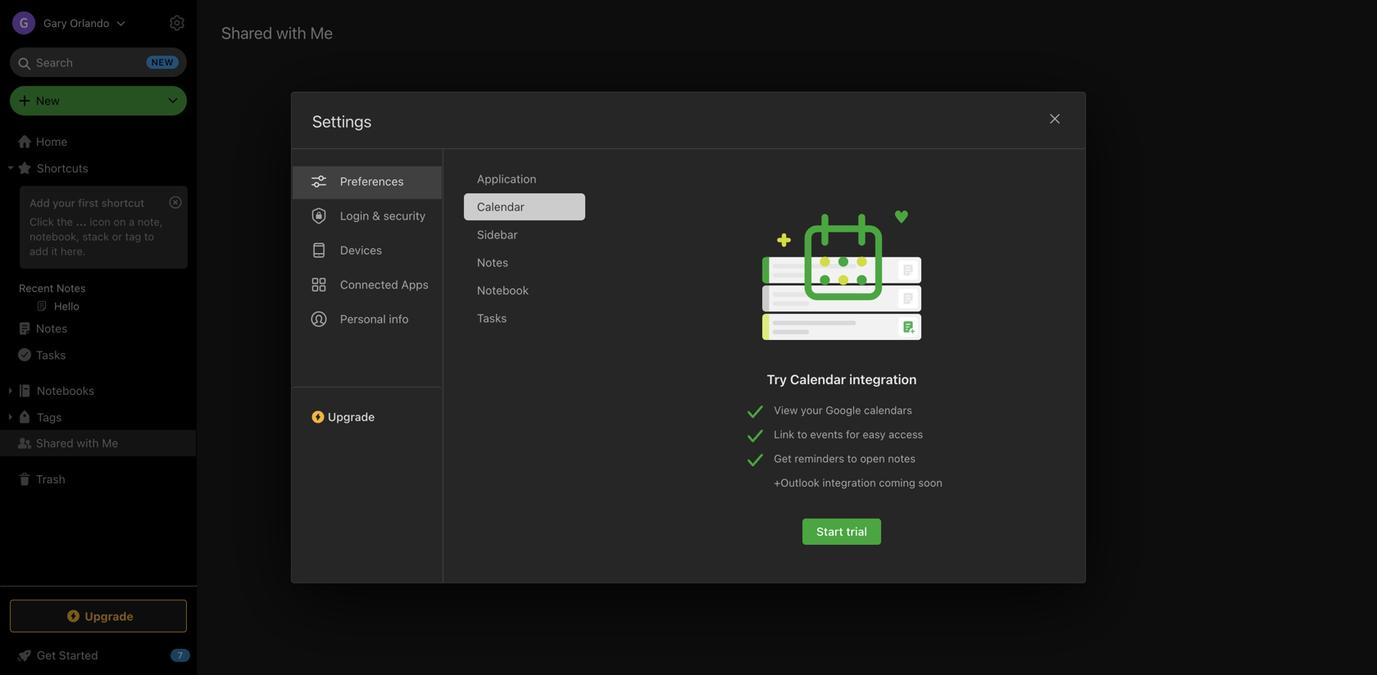 Task type: locate. For each thing, give the bounding box(es) containing it.
None search field
[[21, 48, 175, 77]]

notes down sidebar
[[477, 256, 508, 269]]

0 vertical spatial here.
[[61, 245, 86, 257]]

soon
[[918, 477, 943, 489]]

notebook
[[477, 284, 529, 297]]

click
[[30, 216, 54, 228]]

0 vertical spatial me
[[310, 23, 333, 42]]

shared down tags
[[36, 437, 74, 450]]

1 vertical spatial shared
[[36, 437, 74, 450]]

shortcut
[[101, 197, 144, 209]]

0 horizontal spatial me
[[102, 437, 118, 450]]

notebook tab
[[464, 277, 585, 304]]

1 horizontal spatial your
[[801, 404, 823, 416]]

recent notes
[[19, 282, 86, 294]]

try calendar integration
[[767, 372, 917, 387]]

here.
[[61, 245, 86, 257], [924, 421, 954, 436]]

view
[[774, 404, 798, 416]]

to inside icon on a note, notebook, stack or tag to add it here.
[[144, 230, 154, 243]]

0 vertical spatial tasks
[[477, 312, 507, 325]]

Search text field
[[21, 48, 175, 77]]

tree containing home
[[0, 129, 197, 585]]

notes link
[[0, 316, 196, 342]]

shared right settings image
[[221, 23, 272, 42]]

application tab
[[464, 166, 585, 193]]

tag
[[125, 230, 141, 243]]

1 horizontal spatial tasks
[[477, 312, 507, 325]]

try
[[767, 372, 787, 387]]

0 vertical spatial your
[[53, 197, 75, 209]]

0 horizontal spatial tasks
[[36, 348, 66, 362]]

calendar tab
[[464, 193, 585, 221]]

1 vertical spatial integration
[[823, 477, 876, 489]]

upgrade button
[[292, 387, 443, 430], [10, 600, 187, 633]]

calendar up sidebar
[[477, 200, 525, 214]]

expand tags image
[[4, 411, 17, 424]]

link to events for easy access
[[774, 428, 923, 441]]

0 horizontal spatial your
[[53, 197, 75, 209]]

integration down get reminders to open notes
[[823, 477, 876, 489]]

0 horizontal spatial to
[[144, 230, 154, 243]]

it
[[51, 245, 58, 257]]

0 vertical spatial shared with me
[[221, 23, 333, 42]]

a
[[129, 216, 135, 228]]

shared down try
[[780, 389, 826, 406]]

0 vertical spatial shared
[[221, 23, 272, 42]]

group containing add your first shortcut
[[0, 181, 196, 322]]

2 horizontal spatial to
[[847, 453, 857, 465]]

1 horizontal spatial shared with me
[[221, 23, 333, 42]]

0 vertical spatial integration
[[849, 372, 917, 387]]

you
[[823, 421, 844, 436]]

notes down recent notes
[[36, 322, 67, 335]]

info
[[389, 312, 409, 326]]

with
[[276, 23, 306, 42], [795, 421, 819, 436], [77, 437, 99, 450]]

+outlook
[[774, 477, 820, 489]]

calendar up "yet"
[[790, 372, 846, 387]]

notes
[[477, 256, 508, 269], [56, 282, 86, 294], [36, 322, 67, 335], [620, 421, 656, 436]]

notes right recent
[[56, 282, 86, 294]]

1 vertical spatial tasks
[[36, 348, 66, 362]]

to
[[144, 230, 154, 243], [797, 428, 807, 441], [847, 453, 857, 465]]

trash link
[[0, 466, 196, 493]]

shared
[[780, 389, 826, 406], [751, 421, 791, 436]]

and
[[659, 421, 681, 436]]

1 vertical spatial shared
[[751, 421, 791, 436]]

shared
[[221, 23, 272, 42], [36, 437, 74, 450]]

1 vertical spatial shared with me
[[36, 437, 118, 450]]

tags button
[[0, 404, 196, 430]]

group
[[0, 181, 196, 322]]

&
[[372, 209, 380, 223]]

1 vertical spatial to
[[797, 428, 807, 441]]

0 vertical spatial upgrade button
[[292, 387, 443, 430]]

security
[[383, 209, 426, 223]]

0 vertical spatial upgrade
[[328, 410, 375, 424]]

close image
[[1045, 109, 1065, 129]]

calendar inside 'tab'
[[477, 200, 525, 214]]

0 horizontal spatial with
[[77, 437, 99, 450]]

here. right it
[[61, 245, 86, 257]]

to left open at the right of page
[[847, 453, 857, 465]]

notes tab
[[464, 249, 585, 276]]

view your google calendars
[[774, 404, 912, 416]]

tasks up notebooks at the left bottom of page
[[36, 348, 66, 362]]

notebooks
[[37, 384, 94, 398]]

0 horizontal spatial calendar
[[477, 200, 525, 214]]

recent
[[19, 282, 54, 294]]

your
[[53, 197, 75, 209], [801, 404, 823, 416]]

notes inside the shared with me element
[[620, 421, 656, 436]]

up
[[905, 421, 920, 436]]

shared down view
[[751, 421, 791, 436]]

apps
[[401, 278, 429, 291]]

shared with me
[[221, 23, 333, 42], [36, 437, 118, 450]]

1 horizontal spatial calendar
[[790, 372, 846, 387]]

1 horizontal spatial upgrade button
[[292, 387, 443, 430]]

notebooks link
[[0, 378, 196, 404]]

notebook,
[[30, 230, 79, 243]]

+outlook integration coming soon
[[774, 477, 943, 489]]

shortcuts button
[[0, 155, 196, 181]]

integration
[[849, 372, 917, 387], [823, 477, 876, 489]]

to down note,
[[144, 230, 154, 243]]

application
[[477, 172, 536, 186]]

notes inside "tab"
[[477, 256, 508, 269]]

notes inside group
[[56, 282, 86, 294]]

trash
[[36, 473, 65, 486]]

coming
[[879, 477, 915, 489]]

tasks down "notebook"
[[477, 312, 507, 325]]

1 vertical spatial here.
[[924, 421, 954, 436]]

will
[[848, 421, 867, 436]]

your up the
[[53, 197, 75, 209]]

me
[[310, 23, 333, 42], [102, 437, 118, 450]]

1 vertical spatial upgrade
[[85, 610, 133, 623]]

1 horizontal spatial here.
[[924, 421, 954, 436]]

0 vertical spatial to
[[144, 230, 154, 243]]

notes left and
[[620, 421, 656, 436]]

events
[[810, 428, 843, 441]]

integration up the calendars
[[849, 372, 917, 387]]

1 vertical spatial calendar
[[790, 372, 846, 387]]

0 horizontal spatial shared
[[36, 437, 74, 450]]

1 horizontal spatial tab list
[[464, 166, 598, 583]]

1 vertical spatial me
[[102, 437, 118, 450]]

tab list
[[292, 149, 443, 583], [464, 166, 598, 583]]

1 horizontal spatial to
[[797, 428, 807, 441]]

to right link
[[797, 428, 807, 441]]

1 vertical spatial upgrade button
[[10, 600, 187, 633]]

tasks
[[477, 312, 507, 325], [36, 348, 66, 362]]

new
[[36, 94, 60, 107]]

tree
[[0, 129, 197, 585]]

0 horizontal spatial tab list
[[292, 149, 443, 583]]

upgrade
[[328, 410, 375, 424], [85, 610, 133, 623]]

upgrade button inside tab list
[[292, 387, 443, 430]]

new button
[[10, 86, 187, 116]]

1 horizontal spatial upgrade
[[328, 410, 375, 424]]

0 vertical spatial calendar
[[477, 200, 525, 214]]

2 horizontal spatial with
[[795, 421, 819, 436]]

shortcuts
[[37, 161, 88, 175]]

get reminders to open notes
[[774, 453, 916, 465]]

0 horizontal spatial here.
[[61, 245, 86, 257]]

0 horizontal spatial shared with me
[[36, 437, 118, 450]]

your right view
[[801, 404, 823, 416]]

here. inside the shared with me element
[[924, 421, 954, 436]]

calendar
[[477, 200, 525, 214], [790, 372, 846, 387]]

1 vertical spatial your
[[801, 404, 823, 416]]

here. right the up
[[924, 421, 954, 436]]



Task type: describe. For each thing, give the bounding box(es) containing it.
open
[[860, 453, 885, 465]]

calendars
[[864, 404, 912, 416]]

settings image
[[167, 13, 187, 33]]

1 horizontal spatial with
[[276, 23, 306, 42]]

add
[[30, 245, 48, 257]]

your for first
[[53, 197, 75, 209]]

devices
[[340, 243, 382, 257]]

notebooks
[[685, 421, 747, 436]]

home
[[36, 135, 67, 148]]

icon
[[90, 216, 111, 228]]

2 vertical spatial to
[[847, 453, 857, 465]]

notes
[[888, 453, 916, 465]]

0 horizontal spatial upgrade
[[85, 610, 133, 623]]

start trial button
[[803, 519, 881, 545]]

expand notebooks image
[[4, 384, 17, 398]]

notes and notebooks shared with you will show up here.
[[620, 421, 954, 436]]

start trial
[[817, 525, 867, 539]]

on
[[113, 216, 126, 228]]

1 horizontal spatial shared
[[221, 23, 272, 42]]

the
[[57, 216, 73, 228]]

preferences
[[340, 175, 404, 188]]

show
[[870, 421, 902, 436]]

tasks inside 'tasks' tab
[[477, 312, 507, 325]]

yet
[[830, 389, 851, 406]]

shared with me element
[[197, 0, 1377, 675]]

your for google
[[801, 404, 823, 416]]

login & security
[[340, 209, 426, 223]]

with inside 'shared with me' link
[[77, 437, 99, 450]]

for
[[846, 428, 860, 441]]

personal
[[340, 312, 386, 326]]

0 horizontal spatial upgrade button
[[10, 600, 187, 633]]

link
[[774, 428, 794, 441]]

icon on a note, notebook, stack or tag to add it here.
[[30, 216, 163, 257]]

here. inside icon on a note, notebook, stack or tag to add it here.
[[61, 245, 86, 257]]

connected apps
[[340, 278, 429, 291]]

nothing shared yet
[[723, 389, 851, 406]]

reminders
[[795, 453, 844, 465]]

add
[[30, 197, 50, 209]]

add your first shortcut
[[30, 197, 144, 209]]

click the ...
[[30, 216, 87, 228]]

tasks button
[[0, 342, 196, 368]]

tags
[[37, 410, 62, 424]]

settings
[[312, 111, 372, 131]]

tab list containing preferences
[[292, 149, 443, 583]]

nothing
[[723, 389, 776, 406]]

note,
[[138, 216, 163, 228]]

first
[[78, 197, 99, 209]]

shared inside 'shared with me' link
[[36, 437, 74, 450]]

trial
[[846, 525, 867, 539]]

...
[[76, 216, 87, 228]]

shared with me link
[[0, 430, 196, 457]]

or
[[112, 230, 122, 243]]

tasks tab
[[464, 305, 585, 332]]

access
[[889, 428, 923, 441]]

tab list containing application
[[464, 166, 598, 583]]

login
[[340, 209, 369, 223]]

stack
[[82, 230, 109, 243]]

sidebar
[[477, 228, 518, 241]]

personal info
[[340, 312, 409, 326]]

google
[[826, 404, 861, 416]]

get
[[774, 453, 792, 465]]

easy
[[863, 428, 886, 441]]

sidebar tab
[[464, 221, 585, 248]]

shared with me inside 'shared with me' link
[[36, 437, 118, 450]]

0 vertical spatial shared
[[780, 389, 826, 406]]

tasks inside tasks button
[[36, 348, 66, 362]]

start
[[817, 525, 843, 539]]

1 horizontal spatial me
[[310, 23, 333, 42]]

home link
[[0, 129, 197, 155]]

connected
[[340, 278, 398, 291]]



Task type: vqa. For each thing, say whether or not it's contained in the screenshot.
DUE
no



